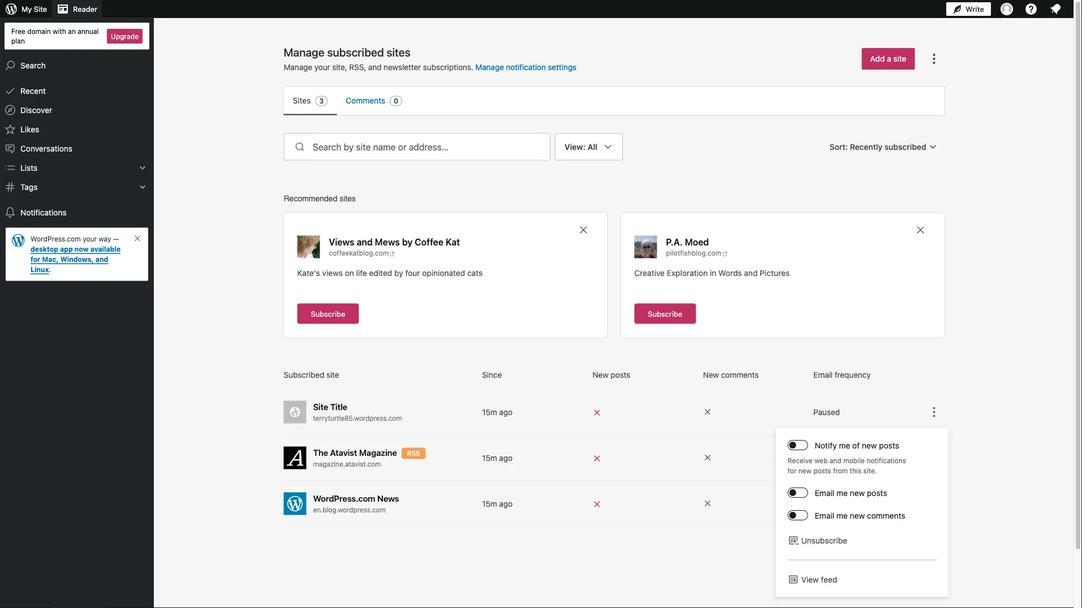 Task type: vqa. For each thing, say whether or not it's contained in the screenshot.
leftmost your
yes



Task type: describe. For each thing, give the bounding box(es) containing it.
free domain with an annual plan
[[11, 27, 99, 45]]

comments
[[346, 96, 385, 105]]

paused for title
[[814, 407, 840, 417]]

and inside wordpress.com your way — desktop app now available for mac, windows, and linux
[[96, 256, 108, 263]]

recommended
[[284, 194, 338, 203]]

the
[[313, 448, 328, 458]]

wordpress.com news en.blog.wordpress.com
[[313, 494, 399, 514]]

en.blog.wordpress.com link
[[313, 505, 478, 515]]

15m for title
[[482, 407, 497, 417]]

new comments
[[703, 370, 759, 379]]

1 vertical spatial comments
[[867, 511, 906, 520]]

wordpress.com for your
[[31, 235, 81, 243]]

view
[[802, 575, 819, 584]]

discover
[[20, 105, 52, 115]]

help image
[[1025, 2, 1038, 16]]

paused cell for title
[[814, 407, 920, 418]]

notification settings
[[506, 63, 577, 72]]

four
[[405, 268, 420, 278]]

subscribed
[[885, 142, 927, 151]]

notify me of new posts
[[815, 441, 900, 450]]

paused inside the atavist magazine row
[[814, 453, 840, 463]]

kat
[[446, 237, 460, 247]]

more actions image
[[928, 405, 941, 419]]

moed
[[685, 237, 709, 247]]

none search field inside manage subscribed sites main content
[[284, 133, 551, 160]]

linux
[[31, 266, 49, 274]]

views
[[329, 237, 355, 247]]

annual
[[78, 27, 99, 35]]

row containing subscribed site
[[284, 369, 945, 390]]

sort:
[[830, 142, 848, 151]]

from
[[833, 467, 848, 475]]

now
[[75, 245, 89, 253]]

p.a.
[[666, 237, 683, 247]]

email for email me new comments
[[815, 511, 835, 520]]

receive
[[788, 457, 813, 465]]

1 vertical spatial by
[[394, 268, 403, 278]]

mac,
[[42, 256, 59, 263]]

reader link
[[52, 0, 102, 18]]

15m for news
[[482, 499, 497, 508]]

rss
[[407, 450, 420, 458]]

unsubscribe
[[802, 536, 848, 545]]

cell inside the atavist magazine row
[[593, 452, 699, 464]]

cell for title
[[593, 406, 699, 418]]

search
[[20, 61, 46, 70]]

life
[[356, 268, 367, 278]]

new posts
[[593, 370, 631, 379]]

search link
[[0, 56, 154, 75]]

.
[[49, 266, 51, 274]]

my site
[[22, 5, 47, 13]]

on
[[345, 268, 354, 278]]

comments inside column header
[[721, 370, 759, 379]]

email frequency
[[814, 370, 871, 379]]

likes link
[[0, 120, 154, 139]]

your inside 'manage subscribed sites manage your site, rss, and newsletter subscriptions. manage notification settings'
[[314, 63, 330, 72]]

en.blog.wordpress.com
[[313, 506, 386, 514]]

domain
[[27, 27, 51, 35]]

15m inside the atavist magazine row
[[482, 453, 497, 463]]

atavist
[[330, 448, 357, 458]]

new down email me new posts
[[850, 511, 865, 520]]

exploration
[[667, 268, 708, 278]]

3
[[319, 97, 324, 105]]

notifications
[[20, 208, 67, 217]]

keyboard_arrow_down image
[[137, 162, 148, 174]]

wordpress.com news cell
[[284, 493, 478, 515]]

desktop
[[31, 245, 58, 253]]

table inside manage subscribed sites main content
[[284, 369, 945, 527]]

your inside wordpress.com your way — desktop app now available for mac, windows, and linux
[[83, 235, 97, 243]]

add a site button
[[862, 48, 915, 70]]

recent link
[[0, 81, 154, 101]]

more information image for news
[[703, 499, 712, 508]]

view:
[[565, 142, 586, 151]]

Search search field
[[313, 134, 550, 160]]

mobile
[[844, 457, 865, 465]]

cats
[[467, 268, 483, 278]]

way
[[99, 235, 111, 243]]

view feed link
[[788, 574, 937, 585]]

site title link
[[313, 401, 478, 413]]

site inside subscribed site column header
[[327, 370, 339, 379]]

since
[[482, 370, 502, 379]]

me for comments
[[837, 511, 848, 520]]

new inside "receive web and mobile notifications for new posts from this site."
[[799, 467, 812, 475]]

new comments column header
[[703, 369, 809, 381]]

add
[[871, 54, 885, 63]]

0
[[394, 97, 398, 105]]

posts up notifications
[[879, 441, 900, 450]]

posts down site.
[[867, 488, 888, 498]]

this
[[850, 467, 862, 475]]

coffee
[[415, 237, 444, 247]]

opinionated
[[422, 268, 465, 278]]

wordpress.com news image
[[284, 493, 306, 515]]

ago for title
[[499, 407, 513, 417]]

an
[[68, 27, 76, 35]]

kate's views on life edited by four opinionated cats
[[297, 268, 483, 278]]

receive web and mobile notifications for new posts from this site.
[[788, 457, 907, 475]]

likes
[[20, 125, 39, 134]]

magazine.atavist.com
[[313, 460, 381, 468]]

new for new comments
[[703, 370, 719, 379]]

—
[[113, 235, 119, 243]]

site inside add a site button
[[894, 54, 907, 63]]

for inside wordpress.com your way — desktop app now available for mac, windows, and linux
[[31, 256, 40, 263]]

subscribe button for views
[[297, 304, 359, 324]]

pilotfishblog.com
[[666, 249, 722, 257]]

subscribed site
[[284, 370, 339, 379]]

subscribe for p.a. moed
[[648, 310, 683, 318]]

email for email me new posts
[[815, 488, 835, 498]]

15m ago for title
[[482, 407, 513, 417]]

more image
[[928, 52, 941, 66]]

reader
[[73, 5, 97, 13]]

view: all button
[[555, 133, 623, 251]]

coffeekatblog.com
[[329, 249, 389, 257]]

dismiss image
[[133, 234, 142, 243]]

subscribed
[[284, 370, 324, 379]]

more information image for title
[[703, 407, 712, 417]]



Task type: locate. For each thing, give the bounding box(es) containing it.
by up coffeekatblog.com link
[[402, 237, 413, 247]]

1 horizontal spatial site
[[313, 402, 328, 412]]

write
[[966, 5, 985, 13]]

1 vertical spatial wordpress.com
[[313, 494, 375, 504]]

dismiss this recommendation image for views and mews by coffee  kat
[[578, 224, 589, 236]]

wordpress.com inside wordpress.com your way — desktop app now available for mac, windows, and linux
[[31, 235, 81, 243]]

2 vertical spatial ago
[[499, 499, 513, 508]]

news
[[377, 494, 399, 504]]

and
[[368, 63, 382, 72], [357, 237, 373, 247], [96, 256, 108, 263], [744, 268, 758, 278], [830, 457, 842, 465]]

paused cell up notify me of new posts at right
[[814, 407, 920, 418]]

and up from on the bottom right
[[830, 457, 842, 465]]

3 more information image from the top
[[703, 499, 712, 508]]

discover link
[[0, 101, 154, 120]]

1 vertical spatial cell
[[593, 452, 699, 464]]

1 vertical spatial 15m
[[482, 453, 497, 463]]

1 horizontal spatial site
[[894, 54, 907, 63]]

3 cell from the top
[[593, 498, 699, 510]]

subscribe down creative
[[648, 310, 683, 318]]

0 vertical spatial cell
[[593, 406, 699, 418]]

0 vertical spatial paused
[[814, 407, 840, 417]]

1 horizontal spatial subscribe
[[648, 310, 683, 318]]

views and mews by coffee  kat
[[329, 237, 460, 247]]

rss,
[[349, 63, 366, 72]]

1 horizontal spatial wordpress.com
[[313, 494, 375, 504]]

and inside "link"
[[357, 237, 373, 247]]

None search field
[[284, 133, 551, 160]]

sites
[[293, 96, 311, 105]]

a
[[887, 54, 892, 63]]

1 more information image from the top
[[703, 407, 712, 417]]

2 subscribe button from the left
[[635, 304, 696, 324]]

2 vertical spatial email
[[815, 511, 835, 520]]

dismiss this recommendation image for p.a. moed
[[915, 224, 927, 236]]

views
[[322, 268, 343, 278]]

0 vertical spatial 15m
[[482, 407, 497, 417]]

manage your notifications image
[[1049, 2, 1063, 16]]

and inside 'manage subscribed sites manage your site, rss, and newsletter subscriptions. manage notification settings'
[[368, 63, 382, 72]]

1 vertical spatial 15m ago
[[482, 453, 513, 463]]

posts inside new posts column header
[[611, 370, 631, 379]]

2 vertical spatial 15m
[[482, 499, 497, 508]]

email for email frequency
[[814, 370, 833, 379]]

me down from on the bottom right
[[837, 488, 848, 498]]

coffeekatblog.com link
[[329, 248, 481, 258]]

lists link
[[0, 158, 154, 177]]

15m ago inside wordpress.com news row
[[482, 499, 513, 508]]

1 horizontal spatial comments
[[867, 511, 906, 520]]

manage notification settings link
[[476, 63, 577, 72]]

ago for news
[[499, 499, 513, 508]]

2 dismiss this recommendation image from the left
[[915, 224, 927, 236]]

all
[[588, 142, 598, 151]]

paused inside site title row
[[814, 407, 840, 417]]

1 ago from the top
[[499, 407, 513, 417]]

and inside "receive web and mobile notifications for new posts from this site."
[[830, 457, 842, 465]]

1 vertical spatial more information image
[[703, 453, 712, 462]]

tags link
[[0, 177, 154, 197]]

comments
[[721, 370, 759, 379], [867, 511, 906, 520]]

cell inside site title row
[[593, 406, 699, 418]]

by inside "link"
[[402, 237, 413, 247]]

recently
[[850, 142, 883, 151]]

upgrade
[[111, 32, 139, 40]]

email down from on the bottom right
[[815, 488, 835, 498]]

wordpress.com inside wordpress.com news en.blog.wordpress.com
[[313, 494, 375, 504]]

conversations
[[20, 144, 72, 153]]

cell
[[593, 406, 699, 418], [593, 452, 699, 464], [593, 498, 699, 510]]

0 vertical spatial more information image
[[703, 407, 712, 417]]

with
[[53, 27, 66, 35]]

menu containing sites
[[284, 87, 945, 115]]

menu inside manage subscribed sites main content
[[284, 87, 945, 115]]

paused cell up site.
[[814, 452, 920, 464]]

frequency
[[835, 370, 871, 379]]

my site link
[[0, 0, 52, 18]]

site inside site title terryturtle85.wordpress.com
[[313, 402, 328, 412]]

wordpress.com up en.blog.wordpress.com
[[313, 494, 375, 504]]

terryturtle85.wordpress.com link
[[313, 413, 478, 424]]

upgrade button
[[107, 29, 143, 43]]

paused up notify
[[814, 407, 840, 417]]

15m ago inside the atavist magazine row
[[482, 453, 513, 463]]

0 horizontal spatial wordpress.com
[[31, 235, 81, 243]]

me down email me new posts
[[837, 511, 848, 520]]

2 15m from the top
[[482, 453, 497, 463]]

by
[[402, 237, 413, 247], [394, 268, 403, 278]]

1 vertical spatial site
[[313, 402, 328, 412]]

email me new comments
[[815, 511, 906, 520]]

posts up site title row on the bottom of page
[[611, 370, 631, 379]]

creative
[[635, 268, 665, 278]]

2 paused cell from the top
[[814, 452, 920, 464]]

manage subscribed sites manage your site, rss, and newsletter subscriptions. manage notification settings
[[284, 45, 577, 72]]

1 new from the left
[[593, 370, 609, 379]]

paused cell up email me new comments
[[814, 498, 920, 510]]

wordpress.com news row
[[284, 481, 945, 527]]

for up linux
[[31, 256, 40, 263]]

0 horizontal spatial subscribe
[[311, 310, 345, 318]]

site title cell
[[284, 401, 478, 424]]

the atavist magazine row
[[284, 435, 945, 481]]

2 new from the left
[[703, 370, 719, 379]]

0 horizontal spatial site
[[327, 370, 339, 379]]

paused inside wordpress.com news row
[[814, 499, 840, 508]]

title
[[330, 402, 348, 412]]

notifications link
[[0, 203, 154, 222]]

for down receive
[[788, 467, 797, 475]]

1 vertical spatial your
[[83, 235, 97, 243]]

1 vertical spatial paused cell
[[814, 452, 920, 464]]

sort: recently subscribed
[[830, 142, 927, 151]]

2 paused from the top
[[814, 453, 840, 463]]

for inside "receive web and mobile notifications for new posts from this site."
[[788, 467, 797, 475]]

cell down site title row on the bottom of page
[[593, 452, 699, 464]]

your up now
[[83, 235, 97, 243]]

add a site
[[871, 54, 907, 63]]

paused cell
[[814, 407, 920, 418], [814, 452, 920, 464], [814, 498, 920, 510]]

15m inside site title row
[[482, 407, 497, 417]]

subscribe button for p.a.
[[635, 304, 696, 324]]

3 15m from the top
[[482, 499, 497, 508]]

3 paused from the top
[[814, 499, 840, 508]]

0 horizontal spatial new
[[593, 370, 609, 379]]

1 horizontal spatial subscribe button
[[635, 304, 696, 324]]

tags
[[20, 182, 38, 192]]

cell down the atavist magazine row
[[593, 498, 699, 510]]

email frequency column header
[[814, 369, 920, 381]]

table containing site title
[[284, 369, 945, 527]]

0 vertical spatial ago
[[499, 407, 513, 417]]

site left title
[[313, 402, 328, 412]]

me left of
[[839, 441, 851, 450]]

subscribe button down creative
[[635, 304, 696, 324]]

0 horizontal spatial site
[[34, 5, 47, 13]]

paused for news
[[814, 499, 840, 508]]

subscriptions.
[[423, 63, 473, 72]]

creative exploration in words and pictures
[[635, 268, 790, 278]]

view: all
[[565, 142, 598, 151]]

site right "my"
[[34, 5, 47, 13]]

p.a. moed link
[[666, 236, 709, 248]]

and down available
[[96, 256, 108, 263]]

your left site,
[[314, 63, 330, 72]]

edited
[[369, 268, 392, 278]]

me for posts
[[837, 488, 848, 498]]

and down subscribed sites
[[368, 63, 382, 72]]

ago inside site title row
[[499, 407, 513, 417]]

15m ago for news
[[482, 499, 513, 508]]

more information image inside the atavist magazine row
[[703, 453, 712, 462]]

row
[[284, 369, 945, 390]]

paused cell for news
[[814, 498, 920, 510]]

site inside 'link'
[[34, 5, 47, 13]]

1 subscribe button from the left
[[297, 304, 359, 324]]

1 horizontal spatial new
[[703, 370, 719, 379]]

ago inside the atavist magazine row
[[499, 453, 513, 463]]

subscribe for views and mews by coffee  kat
[[311, 310, 345, 318]]

ago
[[499, 407, 513, 417], [499, 453, 513, 463], [499, 499, 513, 508]]

me for new
[[839, 441, 851, 450]]

site right "a"
[[894, 54, 907, 63]]

0 vertical spatial 15m ago
[[482, 407, 513, 417]]

p.a. moed
[[666, 237, 709, 247]]

1 subscribe from the left
[[311, 310, 345, 318]]

windows,
[[60, 256, 94, 263]]

1 horizontal spatial your
[[314, 63, 330, 72]]

0 vertical spatial comments
[[721, 370, 759, 379]]

ago inside wordpress.com news row
[[499, 499, 513, 508]]

2 cell from the top
[[593, 452, 699, 464]]

0 vertical spatial paused cell
[[814, 407, 920, 418]]

1 dismiss this recommendation image from the left
[[578, 224, 589, 236]]

15m
[[482, 407, 497, 417], [482, 453, 497, 463], [482, 499, 497, 508]]

wordpress.com your way — desktop app now available for mac, windows, and linux
[[31, 235, 121, 274]]

sort: recently subscribed button
[[825, 137, 945, 157]]

magazine
[[359, 448, 397, 458]]

the atavist magazine cell
[[284, 447, 478, 469]]

cell for news
[[593, 498, 699, 510]]

paused cell inside the atavist magazine row
[[814, 452, 920, 464]]

3 ago from the top
[[499, 499, 513, 508]]

cell down new posts column header
[[593, 406, 699, 418]]

2 vertical spatial paused cell
[[814, 498, 920, 510]]

1 horizontal spatial dismiss this recommendation image
[[915, 224, 927, 236]]

site right subscribed
[[327, 370, 339, 379]]

pilotfishblog.com link
[[666, 248, 730, 258]]

new posts column header
[[593, 369, 699, 381]]

email left frequency at the right of page
[[814, 370, 833, 379]]

1 vertical spatial for
[[788, 467, 797, 475]]

the atavist magazine
[[313, 448, 397, 458]]

0 vertical spatial your
[[314, 63, 330, 72]]

0 vertical spatial email
[[814, 370, 833, 379]]

my
[[22, 5, 32, 13]]

dismiss this recommendation image
[[578, 224, 589, 236], [915, 224, 927, 236]]

available
[[90, 245, 121, 253]]

2 vertical spatial cell
[[593, 498, 699, 510]]

site
[[894, 54, 907, 63], [327, 370, 339, 379]]

2 vertical spatial more information image
[[703, 499, 712, 508]]

2 vertical spatial me
[[837, 511, 848, 520]]

3 paused cell from the top
[[814, 498, 920, 510]]

0 vertical spatial site
[[894, 54, 907, 63]]

for
[[31, 256, 40, 263], [788, 467, 797, 475]]

0 horizontal spatial for
[[31, 256, 40, 263]]

new for new posts
[[593, 370, 609, 379]]

1 vertical spatial email
[[815, 488, 835, 498]]

3 15m ago from the top
[[482, 499, 513, 508]]

0 vertical spatial site
[[34, 5, 47, 13]]

recent
[[20, 86, 46, 95]]

new down 'this'
[[850, 488, 865, 498]]

write link
[[947, 0, 991, 18]]

subscribe button down views
[[297, 304, 359, 324]]

since column header
[[482, 369, 588, 381]]

0 vertical spatial by
[[402, 237, 413, 247]]

plan
[[11, 37, 25, 45]]

1 cell from the top
[[593, 406, 699, 418]]

subscribed site column header
[[284, 369, 478, 381]]

paused down notify
[[814, 453, 840, 463]]

2 vertical spatial 15m ago
[[482, 499, 513, 508]]

1 15m ago from the top
[[482, 407, 513, 417]]

keyboard_arrow_down image
[[137, 181, 148, 193]]

site title row
[[284, 390, 945, 435]]

1 vertical spatial me
[[837, 488, 848, 498]]

notify
[[815, 441, 837, 450]]

1 vertical spatial paused
[[814, 453, 840, 463]]

0 horizontal spatial comments
[[721, 370, 759, 379]]

0 horizontal spatial your
[[83, 235, 97, 243]]

new down receive
[[799, 467, 812, 475]]

2 15m ago from the top
[[482, 453, 513, 463]]

the atavist magazine image
[[284, 447, 306, 469]]

menu
[[284, 87, 945, 115]]

email
[[814, 370, 833, 379], [815, 488, 835, 498], [815, 511, 835, 520]]

2 ago from the top
[[499, 453, 513, 463]]

2 more information image from the top
[[703, 453, 712, 462]]

email inside column header
[[814, 370, 833, 379]]

1 paused from the top
[[814, 407, 840, 417]]

new right of
[[862, 441, 877, 450]]

manage
[[284, 45, 325, 59], [284, 63, 312, 72], [476, 63, 504, 72]]

15m ago
[[482, 407, 513, 417], [482, 453, 513, 463], [482, 499, 513, 508]]

unsubscribe button
[[788, 535, 937, 546]]

view feed
[[802, 575, 838, 584]]

0 vertical spatial wordpress.com
[[31, 235, 81, 243]]

wordpress.com news link
[[313, 493, 478, 505]]

site
[[34, 5, 47, 13], [313, 402, 328, 412]]

table
[[284, 369, 945, 527]]

more information image inside site title row
[[703, 407, 712, 417]]

0 horizontal spatial dismiss this recommendation image
[[578, 224, 589, 236]]

0 vertical spatial for
[[31, 256, 40, 263]]

wordpress.com for news
[[313, 494, 375, 504]]

1 paused cell from the top
[[814, 407, 920, 418]]

and up the coffeekatblog.com
[[357, 237, 373, 247]]

wordpress.com up app
[[31, 235, 81, 243]]

notifications
[[867, 457, 907, 465]]

15m ago inside site title row
[[482, 407, 513, 417]]

pictures
[[760, 268, 790, 278]]

free
[[11, 27, 25, 35]]

1 vertical spatial site
[[327, 370, 339, 379]]

cell inside wordpress.com news row
[[593, 498, 699, 510]]

words
[[719, 268, 742, 278]]

paused down email me new posts
[[814, 499, 840, 508]]

more information image
[[703, 407, 712, 417], [703, 453, 712, 462], [703, 499, 712, 508]]

1 15m from the top
[[482, 407, 497, 417]]

new
[[862, 441, 877, 450], [799, 467, 812, 475], [850, 488, 865, 498], [850, 511, 865, 520]]

app
[[60, 245, 73, 253]]

posts down web
[[814, 467, 831, 475]]

terryturtle85.wordpress.com
[[313, 415, 402, 422]]

by left four in the top left of the page
[[394, 268, 403, 278]]

15m inside wordpress.com news row
[[482, 499, 497, 508]]

time image
[[1077, 44, 1083, 54]]

2 subscribe from the left
[[648, 310, 683, 318]]

0 horizontal spatial subscribe button
[[297, 304, 359, 324]]

1 vertical spatial ago
[[499, 453, 513, 463]]

manage subscribed sites main content
[[266, 45, 963, 608]]

0 vertical spatial me
[[839, 441, 851, 450]]

recommended sites
[[284, 194, 356, 203]]

subscribe down views
[[311, 310, 345, 318]]

my profile image
[[1001, 3, 1014, 15]]

email up unsubscribe
[[815, 511, 835, 520]]

1 horizontal spatial for
[[788, 467, 797, 475]]

and right the words
[[744, 268, 758, 278]]

posts inside "receive web and mobile notifications for new posts from this site."
[[814, 467, 831, 475]]

paused cell inside wordpress.com news row
[[814, 498, 920, 510]]

2 vertical spatial paused
[[814, 499, 840, 508]]



